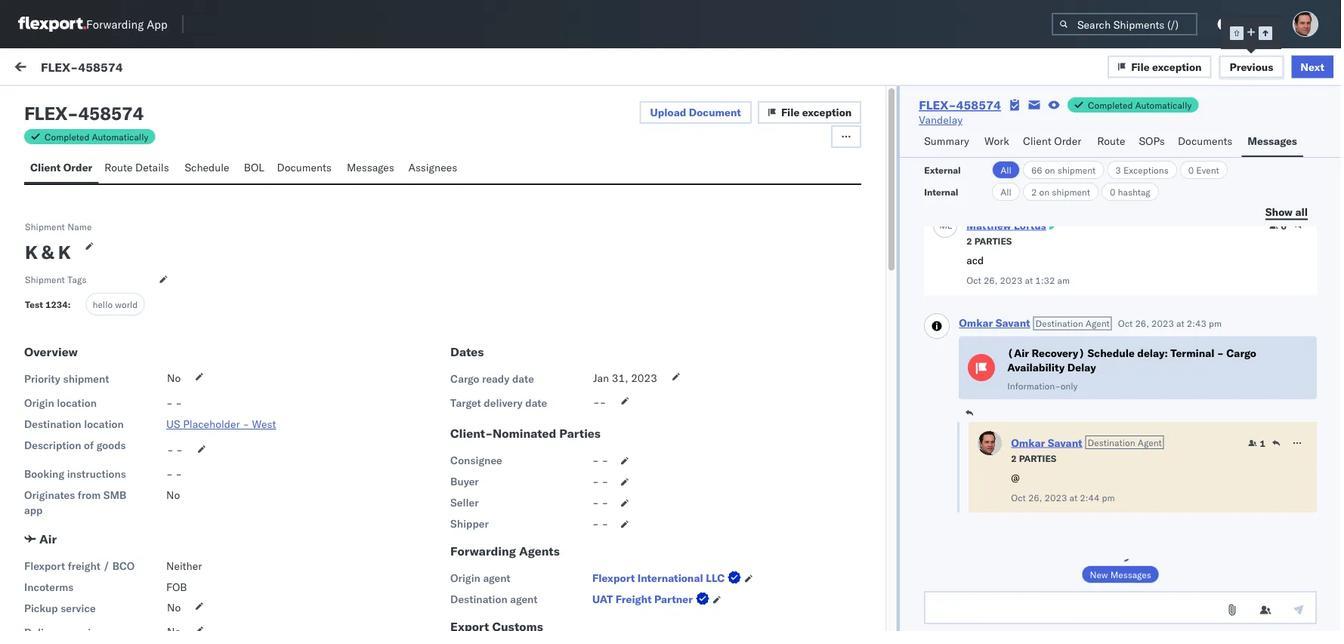 Task type: describe. For each thing, give the bounding box(es) containing it.
458574 up 2:44
[[1068, 459, 1107, 472]]

0 button
[[1270, 220, 1287, 232]]

0 horizontal spatial completed automatically
[[45, 131, 148, 142]]

savant up unknown
[[108, 345, 141, 358]]

0 vertical spatial omkar savant destination agent
[[959, 317, 1110, 330]]

2 vertical spatial shipment
[[63, 373, 109, 386]]

test 1234 :
[[25, 299, 71, 311]]

show all
[[1266, 205, 1308, 218]]

m
[[940, 220, 948, 231]]

acd oct 26, 2023 at 1:32 am
[[967, 254, 1070, 286]]

route details
[[105, 161, 169, 174]]

new messages
[[1090, 569, 1152, 581]]

26, inside acd oct 26, 2023 at 1:32 am
[[984, 275, 998, 286]]

am inside acd oct 26, 2023 at 1:32 am
[[1058, 275, 1070, 286]]

0 horizontal spatial completed
[[45, 131, 90, 142]]

air
[[39, 532, 57, 547]]

route for route details
[[105, 161, 133, 174]]

2 horizontal spatial at
[[1177, 318, 1185, 330]]

this
[[45, 487, 66, 501]]

0 vertical spatial client
[[1023, 135, 1052, 148]]

0 horizontal spatial messages button
[[341, 154, 403, 184]]

flex- right @
[[1036, 459, 1068, 472]]

target delivery date
[[451, 397, 547, 410]]

your inside 'your shipment, often occurs when unloading cargo this may'
[[168, 556, 189, 569]]

exception: unknown customs hold
[[48, 371, 225, 384]]

0 event
[[1189, 164, 1220, 176]]

savant up (air
[[996, 317, 1031, 330]]

consignee
[[451, 454, 502, 467]]

savant up @ oct 26, 2023 at 2:44 pm
[[1048, 436, 1083, 450]]

loftus
[[1014, 219, 1047, 232]]

from
[[78, 489, 101, 502]]

at for matthew loftus
[[1025, 275, 1033, 286]]

resize handle column header for category
[[1011, 126, 1030, 632]]

2 horizontal spatial 2
[[1032, 186, 1037, 198]]

omkar down "destination location"
[[73, 432, 105, 445]]

update
[[157, 600, 191, 614]]

458574 down 2:44
[[1068, 557, 1107, 570]]

1 horizontal spatial order
[[1055, 135, 1082, 148]]

new messages button
[[1082, 566, 1160, 584]]

bol
[[244, 161, 264, 174]]

oct 26, 2023, 2:45 pm pdt for 458574
[[453, 557, 588, 570]]

oct up (air recovery) schedule delay: terminal - cargo availability delay information-only
[[1118, 318, 1133, 330]]

work for my
[[43, 58, 82, 79]]

1 horizontal spatial client order button
[[1017, 128, 1092, 157]]

route for route
[[1098, 135, 1126, 148]]

often
[[45, 571, 71, 584]]

savant down internal (0) button
[[108, 128, 141, 141]]

shipment for 2 on shipment
[[1052, 186, 1091, 198]]

26, up the delay:
[[1136, 318, 1150, 330]]

3 omkar savant from the top
[[73, 345, 141, 358]]

destination up 2:44
[[1088, 437, 1136, 449]]

0 horizontal spatial client order button
[[24, 154, 98, 184]]

shipment's understanding
[[45, 586, 200, 614]]

0 horizontal spatial documents button
[[271, 154, 341, 184]]

1 vertical spatial exception
[[803, 106, 852, 119]]

assignees button
[[403, 154, 466, 184]]

1 horizontal spatial a
[[95, 226, 101, 239]]

instructions
[[67, 468, 126, 481]]

resize handle column header for related work item/shipment
[[1303, 126, 1321, 632]]

1 horizontal spatial agent
[[1138, 437, 1162, 449]]

is
[[68, 487, 77, 501]]

date for cargo ready date
[[512, 373, 534, 386]]

- - for description of goods
[[167, 444, 183, 457]]

forwarding for forwarding app
[[86, 17, 144, 31]]

import
[[112, 62, 144, 75]]

:
[[68, 299, 71, 311]]

pdt for exception: warehouse
[[569, 459, 588, 472]]

parties
[[560, 426, 601, 441]]

we
[[45, 556, 60, 569]]

1 horizontal spatial completed
[[1088, 99, 1133, 111]]

26, up origin agent
[[473, 557, 490, 570]]

messages for messages 'button' to the right
[[1248, 135, 1298, 148]]

bco
[[112, 560, 135, 573]]

destination up recovery)
[[1036, 318, 1084, 330]]

west
[[252, 418, 276, 431]]

llc
[[706, 572, 725, 585]]

buyer
[[451, 475, 479, 489]]

all button for 2
[[993, 183, 1020, 201]]

hello
[[93, 299, 113, 310]]

international
[[638, 572, 703, 585]]

1 vertical spatial no
[[166, 489, 180, 502]]

matthew loftus button
[[967, 219, 1047, 232]]

oct 26, 2023 at 2:43 pm
[[1118, 318, 1222, 330]]

1
[[1260, 438, 1266, 449]]

flex- up 66 on shipment
[[1036, 142, 1068, 155]]

oct inside acd oct 26, 2023 at 1:32 am
[[967, 275, 982, 286]]

occurs
[[73, 571, 105, 584]]

service
[[61, 602, 96, 616]]

458574 up 66 on shipment
[[1068, 142, 1107, 155]]

1 omkar savant from the top
[[73, 128, 141, 141]]

exceptions
[[1124, 164, 1169, 176]]

seller
[[451, 497, 479, 510]]

resize handle column header for message
[[428, 126, 446, 632]]

vandelay link
[[919, 113, 963, 128]]

this
[[45, 586, 63, 599]]

shipment tags
[[25, 274, 87, 285]]

work for related
[[1071, 131, 1091, 142]]

2 for matthew loftus
[[967, 236, 973, 247]]

item/shipment
[[1093, 131, 1155, 142]]

oct down dates
[[453, 366, 470, 379]]

pm for customs
[[550, 366, 566, 379]]

at for omkar savant
[[1070, 492, 1078, 504]]

summary button
[[919, 128, 979, 157]]

location for destination location
[[84, 418, 124, 431]]

savant up "warehouse" on the bottom of the page
[[108, 432, 141, 445]]

2023, for customs
[[492, 366, 522, 379]]

show
[[1266, 205, 1293, 218]]

0 horizontal spatial you
[[126, 556, 143, 569]]

schedule inside (air recovery) schedule delay: terminal - cargo availability delay information-only
[[1088, 347, 1135, 360]]

client order for the leftmost client order button
[[30, 161, 92, 174]]

1 vertical spatial flex-458574
[[919, 98, 1001, 113]]

client-
[[451, 426, 493, 441]]

goods
[[97, 439, 126, 452]]

pdt for customs
[[569, 366, 588, 379]]

2 omkar savant from the top
[[73, 272, 141, 286]]

overview
[[24, 345, 78, 360]]

- - for seller
[[593, 497, 609, 510]]

description
[[24, 439, 81, 452]]

document
[[689, 106, 741, 119]]

0 vertical spatial automatically
[[1136, 99, 1192, 111]]

this is a great deal
[[45, 487, 135, 501]]

26, up buyer
[[473, 459, 490, 472]]

1 horizontal spatial pm
[[1209, 318, 1222, 330]]

shipment for shipment name
[[25, 221, 65, 232]]

forwarding app
[[86, 17, 168, 31]]

0 vertical spatial work
[[147, 62, 171, 75]]

cargo
[[187, 571, 213, 584]]

floats
[[93, 298, 121, 312]]

Search Shipments (/) text field
[[1052, 13, 1198, 36]]

pm inside @ oct 26, 2023 at 2:44 pm
[[1102, 492, 1115, 504]]

1 vertical spatial omkar savant destination agent
[[1011, 436, 1162, 450]]

2 parties for acd
[[967, 236, 1012, 247]]

category
[[746, 131, 782, 142]]

matthew loftus
[[967, 219, 1047, 232]]

warehouse
[[104, 458, 161, 471]]

messages for the left messages 'button'
[[347, 161, 394, 174]]

recovery)
[[1032, 347, 1085, 360]]

1 horizontal spatial messages button
[[1242, 128, 1304, 157]]

flex- up vandelay
[[919, 98, 956, 113]]

omkar up "hello" at the left
[[73, 272, 105, 286]]

oct 26, 2023, 2:46 pm pdt
[[453, 366, 588, 379]]

internal (0)
[[101, 96, 161, 109]]

us placeholder - west link
[[166, 418, 276, 431]]

1 button
[[1249, 437, 1266, 450]]

flex- down recovery)
[[1036, 366, 1068, 379]]

i
[[45, 226, 48, 239]]

(0) for internal (0)
[[141, 96, 161, 109]]

458574 up vandelay
[[956, 98, 1001, 113]]

vandelay
[[919, 113, 963, 127]]

flex- right my
[[41, 59, 78, 74]]

0 horizontal spatial cargo
[[451, 373, 480, 386]]

details
[[135, 161, 169, 174]]

2023 up the delay:
[[1152, 318, 1174, 330]]

name
[[67, 221, 92, 232]]

3 pm from the top
[[550, 557, 566, 570]]

0 vertical spatial exception
[[1153, 60, 1202, 73]]

omkar down flex - 458574
[[73, 128, 105, 141]]

terminal
[[1171, 347, 1215, 360]]

great
[[88, 487, 112, 501]]

booking
[[24, 468, 64, 481]]

0 for event
[[1189, 164, 1194, 176]]

exception: for exception: warehouse
[[48, 458, 102, 471]]

sops
[[1139, 135, 1165, 148]]

k & k
[[25, 241, 71, 264]]

on for 66
[[1045, 164, 1056, 176]]

omkar up @
[[1011, 436, 1045, 450]]

oct 26, 2023, 2:45 pm pdt for flex-
[[453, 459, 588, 472]]

flexport for flexport international llc
[[593, 572, 635, 585]]

exception: warehouse
[[48, 458, 161, 471]]

458574 down forwarding app "link"
[[78, 59, 123, 74]]

customs
[[154, 371, 199, 384]]

messaging
[[79, 154, 130, 167]]

flex- down the 2 on shipment
[[1036, 214, 1068, 227]]

0 horizontal spatial file
[[781, 106, 800, 119]]

2 k from the left
[[58, 241, 71, 264]]

1 horizontal spatial documents button
[[1172, 128, 1242, 157]]

destination down origin agent
[[451, 593, 508, 607]]

documents for leftmost documents button
[[277, 161, 332, 174]]

work inside the 'work' button
[[985, 135, 1010, 148]]

all button for 66
[[993, 161, 1020, 179]]

shipment for shipment tags
[[25, 274, 65, 285]]

2023 inside @ oct 26, 2023 at 2:44 pm
[[1045, 492, 1068, 504]]

i am filing a
[[45, 226, 101, 239]]

originates from smb app
[[24, 489, 127, 517]]

0 hashtag
[[1110, 186, 1151, 198]]

0 for hashtag
[[1110, 186, 1116, 198]]

flex- 1366815
[[1036, 287, 1114, 300]]

2 resize handle column header from the left
[[720, 126, 738, 632]]

all for 66
[[1001, 164, 1012, 176]]

messages inside button
[[1111, 569, 1152, 581]]

3 pdt from the top
[[569, 557, 588, 570]]

jan
[[593, 372, 609, 385]]

(air
[[1008, 347, 1030, 360]]

booking instructions
[[24, 468, 126, 481]]

1:32
[[1036, 275, 1055, 286]]



Task type: vqa. For each thing, say whether or not it's contained in the screenshot.
7th FCL from the top of the page
no



Task type: locate. For each thing, give the bounding box(es) containing it.
messages right new
[[1111, 569, 1152, 581]]

2 2023, from the top
[[492, 459, 522, 472]]

flexport
[[24, 560, 65, 573], [593, 572, 635, 585]]

parties for @
[[1019, 453, 1057, 464]]

whatever floats your boat!
[[45, 298, 172, 312]]

work
[[43, 58, 82, 79], [1071, 131, 1091, 142]]

2 all from the top
[[1001, 186, 1012, 198]]

0 vertical spatial parties
[[975, 236, 1012, 247]]

your
[[123, 298, 144, 312], [168, 556, 189, 569]]

2 vertical spatial 2
[[1011, 453, 1017, 464]]

2 vertical spatial 0
[[1282, 220, 1287, 232]]

messages left assignees
[[347, 161, 394, 174]]

0 down show all
[[1282, 220, 1287, 232]]

freight
[[616, 593, 652, 607]]

1 horizontal spatial work
[[1071, 131, 1091, 142]]

4 omkar savant from the top
[[73, 432, 141, 445]]

origin for origin agent
[[451, 572, 481, 585]]

omkar savant up messaging
[[73, 128, 141, 141]]

1 horizontal spatial origin
[[451, 572, 481, 585]]

you inside update you possible.
[[194, 600, 211, 614]]

at inside acd oct 26, 2023 at 1:32 am
[[1025, 275, 1033, 286]]

2:44
[[1080, 492, 1100, 504]]

date down the 2:46
[[525, 397, 547, 410]]

destination location
[[24, 418, 124, 431]]

origin location
[[24, 397, 97, 410]]

forwarding app link
[[18, 17, 168, 32]]

2 exception: from the top
[[48, 458, 102, 471]]

- - for shipper
[[593, 518, 609, 531]]

oct up origin agent
[[453, 557, 470, 570]]

shipment name
[[25, 221, 92, 232]]

2 parties button for acd
[[967, 234, 1012, 247]]

origin agent
[[451, 572, 511, 585]]

1 k from the left
[[25, 241, 38, 264]]

may
[[66, 586, 86, 599]]

pm
[[1209, 318, 1222, 330], [1102, 492, 1115, 504]]

flex-458574 down forwarding app "link"
[[41, 59, 123, 74]]

external for external (0)
[[24, 96, 64, 109]]

0 horizontal spatial route
[[105, 161, 133, 174]]

0 horizontal spatial 0
[[1110, 186, 1116, 198]]

messages button up show
[[1242, 128, 1304, 157]]

omkar savant up unknown
[[73, 345, 141, 358]]

shipment for 66 on shipment
[[1058, 164, 1096, 176]]

1 all button from the top
[[993, 161, 1020, 179]]

1 vertical spatial route
[[105, 161, 133, 174]]

at inside @ oct 26, 2023 at 2:44 pm
[[1070, 492, 1078, 504]]

schedule inside button
[[185, 161, 229, 174]]

flexport international llc
[[593, 572, 725, 585]]

at left 1:32
[[1025, 275, 1033, 286]]

1 horizontal spatial completed automatically
[[1088, 99, 1192, 111]]

2 vertical spatial pm
[[550, 557, 566, 570]]

shipment down 66 on shipment
[[1052, 186, 1091, 198]]

flexport. image
[[18, 17, 86, 32]]

0 horizontal spatial agent
[[1086, 318, 1110, 330]]

flexport for flexport freight / bco
[[24, 560, 65, 573]]

work right summary button
[[985, 135, 1010, 148]]

1 horizontal spatial documents
[[1178, 135, 1233, 148]]

1 horizontal spatial 0
[[1189, 164, 1194, 176]]

all up the matthew loftus
[[1001, 186, 1012, 198]]

2 vertical spatial at
[[1070, 492, 1078, 504]]

0 horizontal spatial automatically
[[92, 131, 148, 142]]

0 vertical spatial omkar savant button
[[959, 317, 1031, 330]]

1 horizontal spatial parties
[[1019, 453, 1057, 464]]

1 horizontal spatial work
[[985, 135, 1010, 148]]

26, inside @ oct 26, 2023 at 2:44 pm
[[1029, 492, 1043, 504]]

no for shipment
[[167, 372, 181, 385]]

omkar savant button
[[959, 317, 1031, 330], [1011, 436, 1083, 450]]

1 vertical spatial messages
[[347, 161, 394, 174]]

0 vertical spatial completed automatically
[[1088, 99, 1192, 111]]

1 horizontal spatial at
[[1070, 492, 1078, 504]]

flex- 458574 up 2:44
[[1036, 459, 1107, 472]]

summary
[[925, 135, 970, 148]]

2:45 down client-nominated parties
[[525, 459, 548, 472]]

1 vertical spatial schedule
[[1088, 347, 1135, 360]]

pm right 2:44
[[1102, 492, 1115, 504]]

completed automatically
[[1088, 99, 1192, 111], [45, 131, 148, 142]]

0 vertical spatial completed
[[1088, 99, 1133, 111]]

3 resize handle column header from the left
[[1011, 126, 1030, 632]]

1 vertical spatial 2 parties
[[1011, 453, 1057, 464]]

2 for omkar savant
[[1011, 453, 1017, 464]]

pdt left jan
[[569, 366, 588, 379]]

66
[[1032, 164, 1043, 176]]

external inside button
[[24, 96, 64, 109]]

priority shipment
[[24, 373, 109, 386]]

(air recovery) schedule delay: terminal - cargo availability delay information-only
[[1008, 347, 1257, 392]]

2:46
[[525, 366, 548, 379]]

2 2:45 from the top
[[525, 557, 548, 570]]

placeholder
[[183, 418, 240, 431]]

order down message
[[63, 161, 92, 174]]

flex
[[24, 102, 67, 125]]

26, down dates
[[473, 366, 490, 379]]

matthew
[[967, 219, 1012, 232]]

messages button
[[1242, 128, 1304, 157], [341, 154, 403, 184]]

next button
[[1292, 55, 1334, 78]]

work right import
[[147, 62, 171, 75]]

shipment
[[1058, 164, 1096, 176], [1052, 186, 1091, 198], [63, 373, 109, 386]]

a right is
[[79, 487, 85, 501]]

1 vertical spatial file exception
[[781, 106, 852, 119]]

file up category
[[781, 106, 800, 119]]

delivery
[[484, 397, 523, 410]]

omkar up priority shipment
[[73, 345, 105, 358]]

us
[[166, 418, 180, 431]]

0 vertical spatial 0
[[1189, 164, 1194, 176]]

schedule up 2271801
[[1088, 347, 1135, 360]]

0 horizontal spatial external
[[24, 96, 64, 109]]

event
[[1197, 164, 1220, 176]]

1 flex- 458574 from the top
[[1036, 142, 1107, 155]]

1 vertical spatial work
[[985, 135, 1010, 148]]

1 (0) from the left
[[67, 96, 86, 109]]

flexport freight / bco
[[24, 560, 135, 573]]

2 (0) from the left
[[141, 96, 161, 109]]

2023, for exception: warehouse
[[492, 459, 522, 472]]

0 vertical spatial route
[[1098, 135, 1126, 148]]

agent down origin agent
[[510, 593, 538, 607]]

destination up the description
[[24, 418, 81, 431]]

date for target delivery date
[[525, 397, 547, 410]]

0 vertical spatial am
[[51, 226, 66, 239]]

completed automatically up item/shipment
[[1088, 99, 1192, 111]]

at left 2:44
[[1070, 492, 1078, 504]]

2 down 66
[[1032, 186, 1037, 198]]

2 shipment from the top
[[25, 274, 65, 285]]

route button
[[1092, 128, 1133, 157]]

1 vertical spatial oct 26, 2023, 2:45 pm pdt
[[453, 557, 588, 570]]

2:45 for 458574
[[525, 557, 548, 570]]

0 left hashtag
[[1110, 186, 1116, 198]]

0 horizontal spatial messages
[[347, 161, 394, 174]]

0 vertical spatial 2
[[1032, 186, 1037, 198]]

2 up @
[[1011, 453, 1017, 464]]

0 inside button
[[1282, 220, 1287, 232]]

0 vertical spatial at
[[1025, 275, 1033, 286]]

omkar savant button up (air
[[959, 317, 1031, 330]]

2 all button from the top
[[993, 183, 1020, 201]]

internal for internal (0)
[[101, 96, 138, 109]]

resize handle column header
[[428, 126, 446, 632], [720, 126, 738, 632], [1011, 126, 1030, 632], [1303, 126, 1321, 632]]

schedule
[[185, 161, 229, 174], [1088, 347, 1135, 360]]

0 horizontal spatial exception
[[803, 106, 852, 119]]

0 horizontal spatial origin
[[24, 397, 54, 410]]

flexport inside flexport international llc link
[[593, 572, 635, 585]]

1 vertical spatial at
[[1177, 318, 1185, 330]]

0 vertical spatial your
[[123, 298, 144, 312]]

1 vertical spatial shipment
[[25, 274, 65, 285]]

2023 inside acd oct 26, 2023 at 1:32 am
[[1000, 275, 1023, 286]]

1 vertical spatial omkar savant button
[[1011, 436, 1083, 450]]

2023 right 31,
[[631, 372, 657, 385]]

assignees
[[409, 161, 457, 174]]

at
[[1025, 275, 1033, 286], [1177, 318, 1185, 330], [1070, 492, 1078, 504]]

0 horizontal spatial a
[[79, 487, 85, 501]]

message
[[47, 131, 83, 142]]

client-nominated parties
[[451, 426, 601, 441]]

0 vertical spatial shipment
[[1058, 164, 1096, 176]]

date right ready
[[512, 373, 534, 386]]

0 horizontal spatial flex-458574
[[41, 59, 123, 74]]

forwarding left 'app'
[[86, 17, 144, 31]]

k left the &
[[25, 241, 38, 264]]

@ oct 26, 2023 at 2:44 pm
[[1011, 471, 1115, 504]]

1 vertical spatial 2
[[967, 236, 973, 247]]

client order down message
[[30, 161, 92, 174]]

2 horizontal spatial 0
[[1282, 220, 1287, 232]]

my work
[[15, 58, 82, 79]]

work
[[147, 62, 171, 75], [985, 135, 1010, 148]]

1 vertical spatial parties
[[1019, 453, 1057, 464]]

external down summary button
[[925, 164, 961, 176]]

exception: up origin location
[[48, 371, 102, 384]]

1 vertical spatial order
[[63, 161, 92, 174]]

latent
[[45, 154, 76, 167]]

0 vertical spatial 2023,
[[492, 366, 522, 379]]

exception: for exception: unknown customs hold
[[48, 371, 102, 384]]

pdt right agents
[[569, 557, 588, 570]]

oct down @
[[1011, 492, 1026, 504]]

1 exception: from the top
[[48, 371, 102, 384]]

None text field
[[925, 592, 1317, 625]]

pm for exception: warehouse
[[550, 459, 566, 472]]

1 horizontal spatial client
[[1023, 135, 1052, 148]]

forwarding inside forwarding app "link"
[[86, 17, 144, 31]]

your left the boat!
[[123, 298, 144, 312]]

external for external
[[925, 164, 961, 176]]

client order button down message
[[24, 154, 98, 184]]

flexport up uat at the left bottom of the page
[[593, 572, 635, 585]]

description of goods
[[24, 439, 126, 452]]

1 all from the top
[[1001, 164, 1012, 176]]

2 flex- 458574 from the top
[[1036, 459, 1107, 472]]

0 vertical spatial on
[[1045, 164, 1056, 176]]

documents up 0 event
[[1178, 135, 1233, 148]]

omkar down acd
[[959, 317, 993, 330]]

parties for acd
[[975, 236, 1012, 247]]

us placeholder - west
[[166, 418, 276, 431]]

1 vertical spatial flex- 458574
[[1036, 459, 1107, 472]]

1 vertical spatial 2:45
[[525, 557, 548, 570]]

flex - 458574
[[24, 102, 143, 125]]

1 horizontal spatial file
[[1132, 60, 1150, 73]]

1 vertical spatial file
[[781, 106, 800, 119]]

- inside (air recovery) schedule delay: terminal - cargo availability delay information-only
[[1218, 347, 1224, 360]]

0 horizontal spatial (0)
[[67, 96, 86, 109]]

- - for buyer
[[593, 475, 609, 489]]

- - for consignee
[[593, 454, 609, 467]]

upload document button
[[640, 101, 752, 124]]

omkar savant destination agent up (air
[[959, 317, 1110, 330]]

agent for destination agent
[[510, 593, 538, 607]]

1 vertical spatial documents
[[277, 161, 332, 174]]

all for 2
[[1001, 186, 1012, 198]]

0 horizontal spatial k
[[25, 241, 38, 264]]

oct 26, 2023, 2:45 pm pdt up origin agent
[[453, 557, 588, 570]]

1 2:45 from the top
[[525, 459, 548, 472]]

1 vertical spatial you
[[194, 600, 211, 614]]

0 vertical spatial origin
[[24, 397, 54, 410]]

1 pdt from the top
[[569, 366, 588, 379]]

1 2023, from the top
[[492, 366, 522, 379]]

flex- 458574 up 66 on shipment
[[1036, 142, 1107, 155]]

origin
[[24, 397, 54, 410], [451, 572, 481, 585]]

whatever
[[45, 298, 91, 312]]

2 up acd
[[967, 236, 973, 247]]

work right related
[[1071, 131, 1091, 142]]

0 vertical spatial agent
[[1086, 318, 1110, 330]]

458574 up messaging
[[78, 102, 143, 125]]

no for service
[[167, 602, 181, 615]]

1 horizontal spatial you
[[194, 600, 211, 614]]

flex- down 1:32
[[1036, 287, 1068, 300]]

2 parties
[[967, 236, 1012, 247], [1011, 453, 1057, 464]]

internal
[[101, 96, 138, 109], [925, 186, 959, 198]]

1 resize handle column header from the left
[[428, 126, 446, 632]]

1 oct 26, 2023, 2:45 pm pdt from the top
[[453, 459, 588, 472]]

1 vertical spatial client
[[30, 161, 61, 174]]

0 horizontal spatial parties
[[975, 236, 1012, 247]]

1 horizontal spatial schedule
[[1088, 347, 1135, 360]]

shipment up the 2 on shipment
[[1058, 164, 1096, 176]]

1 horizontal spatial forwarding
[[451, 544, 516, 559]]

omkar savant up "hello" at the left
[[73, 272, 141, 286]]

0 vertical spatial external
[[24, 96, 64, 109]]

internal for internal
[[925, 186, 959, 198]]

2 vertical spatial pdt
[[569, 557, 588, 570]]

1 vertical spatial on
[[1040, 186, 1050, 198]]

your up the unloading at left
[[168, 556, 189, 569]]

26, left 2:44
[[1029, 492, 1043, 504]]

client order for client order button to the right
[[1023, 135, 1082, 148]]

completed automatically up latent messaging test.
[[45, 131, 148, 142]]

previous
[[1230, 60, 1274, 73]]

client
[[1023, 135, 1052, 148], [30, 161, 61, 174]]

1 vertical spatial 2 parties button
[[1011, 451, 1057, 465]]

oct inside @ oct 26, 2023 at 2:44 pm
[[1011, 492, 1026, 504]]

information-
[[1008, 380, 1061, 392]]

client order button up 66 on shipment
[[1017, 128, 1092, 157]]

you right update
[[194, 600, 211, 614]]

jan 31, 2023
[[593, 372, 657, 385]]

internal inside button
[[101, 96, 138, 109]]

on right 66
[[1045, 164, 1056, 176]]

2:45 for flex-
[[525, 459, 548, 472]]

incoterms
[[24, 581, 74, 594]]

location
[[57, 397, 97, 410], [84, 418, 124, 431]]

0 vertical spatial date
[[512, 373, 534, 386]]

documents button right bol
[[271, 154, 341, 184]]

0 vertical spatial 2 parties button
[[967, 234, 1012, 247]]

at left 2:43
[[1177, 318, 1185, 330]]

messages
[[1248, 135, 1298, 148], [347, 161, 394, 174], [1111, 569, 1152, 581]]

on for 2
[[1040, 186, 1050, 198]]

completed up item/shipment
[[1088, 99, 1133, 111]]

1 vertical spatial 0
[[1110, 186, 1116, 198]]

internal (0) button
[[95, 89, 170, 119]]

1 shipment from the top
[[25, 221, 65, 232]]

shipment up origin location
[[63, 373, 109, 386]]

0 vertical spatial 2:45
[[525, 459, 548, 472]]

(0) for external (0)
[[67, 96, 86, 109]]

2 parties button up @
[[1011, 451, 1057, 465]]

2 pdt from the top
[[569, 459, 588, 472]]

forwarding up origin agent
[[451, 544, 516, 559]]

client order button
[[1017, 128, 1092, 157], [24, 154, 98, 184]]

2023 left 1:32
[[1000, 275, 1023, 286]]

schedule button
[[179, 154, 238, 184]]

availability
[[1008, 361, 1065, 375]]

0 vertical spatial client order
[[1023, 135, 1082, 148]]

1 horizontal spatial flexport
[[593, 572, 635, 585]]

you up "when"
[[126, 556, 143, 569]]

import work
[[112, 62, 171, 75]]

0 vertical spatial work
[[43, 58, 82, 79]]

exception
[[1153, 60, 1202, 73], [803, 106, 852, 119]]

1 horizontal spatial 2
[[1011, 453, 1017, 464]]

0 vertical spatial cargo
[[1227, 347, 1257, 360]]

2023,
[[492, 366, 522, 379], [492, 459, 522, 472], [492, 557, 522, 570]]

completed up latent
[[45, 131, 90, 142]]

uat freight partner link
[[593, 593, 713, 608]]

oct up buyer
[[453, 459, 470, 472]]

app
[[147, 17, 168, 31]]

flex- 2271801
[[1036, 366, 1114, 379]]

2 parties down the matthew
[[967, 236, 1012, 247]]

2023 left 2:44
[[1045, 492, 1068, 504]]

cargo up target
[[451, 373, 480, 386]]

1 vertical spatial all
[[1001, 186, 1012, 198]]

1 horizontal spatial (0)
[[141, 96, 161, 109]]

hashtag
[[1118, 186, 1151, 198]]

1 horizontal spatial your
[[168, 556, 189, 569]]

(0) up message
[[67, 96, 86, 109]]

agent for origin agent
[[483, 572, 511, 585]]

savant up the world
[[108, 272, 141, 286]]

forwarding for forwarding agents
[[451, 544, 516, 559]]

flex-
[[41, 59, 78, 74], [919, 98, 956, 113], [1036, 142, 1068, 155], [1036, 214, 1068, 227], [1036, 287, 1068, 300], [1036, 366, 1068, 379], [1036, 459, 1068, 472]]

external (0) button
[[18, 89, 95, 119]]

3 2023, from the top
[[492, 557, 522, 570]]

(0) down import work
[[141, 96, 161, 109]]

2 oct 26, 2023, 2:45 pm pdt from the top
[[453, 557, 588, 570]]

0 horizontal spatial order
[[63, 161, 92, 174]]

unloading
[[137, 571, 184, 584]]

uat
[[593, 593, 613, 607]]

internal down import
[[101, 96, 138, 109]]

0 horizontal spatial client
[[30, 161, 61, 174]]

0 vertical spatial agent
[[483, 572, 511, 585]]

1 vertical spatial 2023,
[[492, 459, 522, 472]]

flex-458574
[[41, 59, 123, 74], [919, 98, 1001, 113]]

file exception up category
[[781, 106, 852, 119]]

latent messaging test.
[[45, 154, 154, 167]]

0 vertical spatial exception:
[[48, 371, 102, 384]]

oct 26, 2023, 2:45 pm pdt down nominated at bottom
[[453, 459, 588, 472]]

0 horizontal spatial 2
[[967, 236, 973, 247]]

0 vertical spatial file exception
[[1132, 60, 1202, 73]]

1 vertical spatial shipment
[[1052, 186, 1091, 198]]

4 resize handle column header from the left
[[1303, 126, 1321, 632]]

date
[[512, 373, 534, 386], [525, 397, 547, 410]]

all button down the 'work' button
[[993, 161, 1020, 179]]

omkar savant up exception: warehouse
[[73, 432, 141, 445]]

1 pm from the top
[[550, 366, 566, 379]]

66 on shipment
[[1032, 164, 1096, 176]]

2 parties button for @
[[1011, 451, 1057, 465]]

0 horizontal spatial schedule
[[185, 161, 229, 174]]

2:43
[[1187, 318, 1207, 330]]

with
[[159, 487, 179, 501]]

internal up m
[[925, 186, 959, 198]]

2 parties for @
[[1011, 453, 1057, 464]]

flexport up incoterms
[[24, 560, 65, 573]]

parties up @
[[1019, 453, 1057, 464]]

2 pm from the top
[[550, 459, 566, 472]]

1 vertical spatial completed automatically
[[45, 131, 148, 142]]

0 vertical spatial schedule
[[185, 161, 229, 174]]

documents for documents button to the right
[[1178, 135, 1233, 148]]

flex-458574 up vandelay
[[919, 98, 1001, 113]]

0 horizontal spatial file exception
[[781, 106, 852, 119]]

origin down the priority
[[24, 397, 54, 410]]

location for origin location
[[57, 397, 97, 410]]

0 vertical spatial order
[[1055, 135, 1082, 148]]

2271801
[[1068, 366, 1114, 379]]

0 vertical spatial internal
[[101, 96, 138, 109]]

documents
[[1178, 135, 1233, 148], [277, 161, 332, 174]]

origin for origin location
[[24, 397, 54, 410]]

cargo inside (air recovery) schedule delay: terminal - cargo availability delay information-only
[[1227, 347, 1257, 360]]



